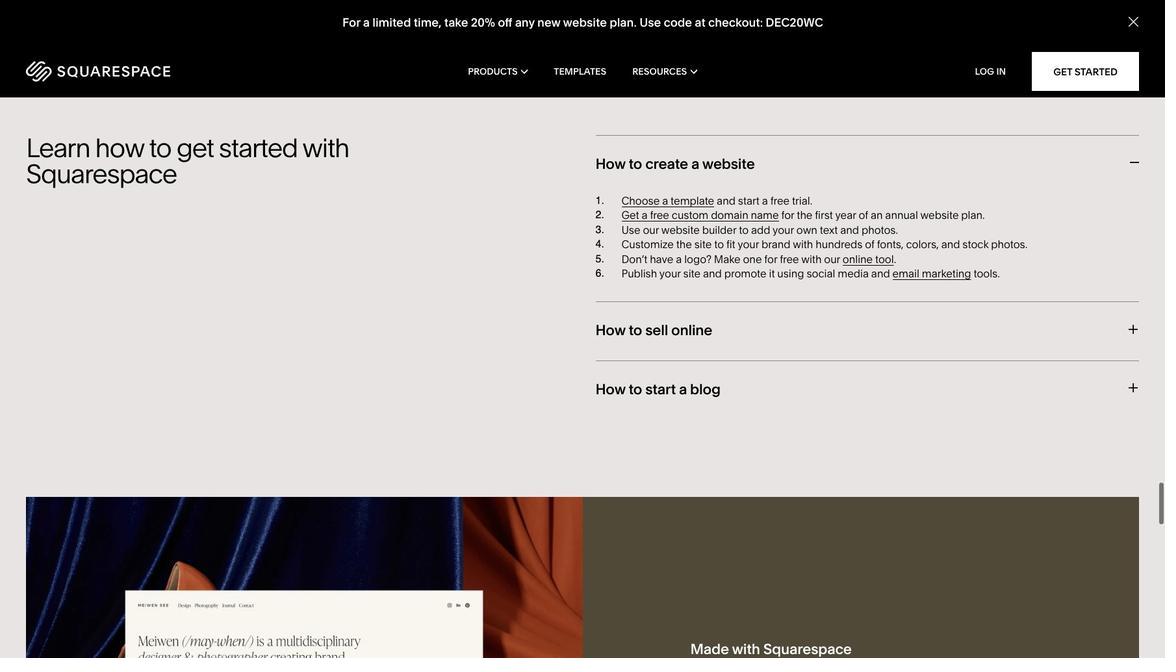 Task type: locate. For each thing, give the bounding box(es) containing it.
1 horizontal spatial start
[[738, 194, 759, 207]]

plan.
[[609, 15, 636, 30], [961, 209, 985, 222]]

how to sell online
[[596, 322, 712, 339]]

a right create
[[691, 155, 699, 173]]

your down have
[[659, 267, 681, 280]]

photos. right stock
[[991, 238, 1027, 251]]

for up the it
[[764, 252, 777, 265]]

squarespace
[[26, 158, 177, 189], [763, 640, 852, 658]]

to left create
[[629, 155, 642, 173]]

how to start a blog button
[[596, 360, 1139, 419]]

0 horizontal spatial get
[[621, 209, 639, 222]]

1 vertical spatial get
[[621, 209, 639, 222]]

start left blog
[[645, 381, 676, 398]]

and
[[717, 194, 735, 207], [840, 223, 859, 236], [941, 238, 960, 251], [703, 267, 722, 280], [871, 267, 890, 280]]

start up name
[[738, 194, 759, 207]]

1 vertical spatial start
[[645, 381, 676, 398]]

your
[[773, 223, 794, 236], [738, 238, 759, 251], [659, 267, 681, 280]]

1 horizontal spatial plan.
[[961, 209, 985, 222]]

1 horizontal spatial your
[[738, 238, 759, 251]]

squarespace logo link
[[26, 61, 249, 82]]

0 horizontal spatial squarespace
[[26, 158, 177, 189]]

log             in link
[[975, 66, 1006, 77]]

for
[[781, 209, 794, 222], [764, 252, 777, 265]]

and left stock
[[941, 238, 960, 251]]

online inside how to sell online dropdown button
[[671, 322, 712, 339]]

a up name
[[762, 194, 768, 207]]

at
[[694, 15, 705, 30]]

2 vertical spatial how
[[596, 381, 625, 398]]

start
[[738, 194, 759, 207], [645, 381, 676, 398]]

have
[[650, 252, 673, 265]]

to down how to sell online
[[629, 381, 642, 398]]

1 how from the top
[[596, 155, 625, 173]]

how inside dropdown button
[[596, 381, 625, 398]]

1 vertical spatial use
[[621, 223, 640, 236]]

for down "trial."
[[781, 209, 794, 222]]

one
[[743, 252, 762, 265]]

fonts,
[[877, 238, 904, 251]]

your up brand
[[773, 223, 794, 236]]

0 vertical spatial our
[[643, 223, 659, 236]]

0 vertical spatial how
[[596, 155, 625, 173]]

0 horizontal spatial start
[[645, 381, 676, 398]]

website
[[563, 15, 607, 30], [702, 155, 755, 173], [920, 209, 959, 222], [661, 223, 700, 236]]

use left code
[[639, 15, 661, 30]]

made with squarespace
[[690, 640, 852, 658]]

.
[[894, 252, 896, 265]]

a left blog
[[679, 381, 687, 398]]

get inside "choose a template and start a free trial. get a free custom domain name for the first year of an annual website plan. use our website builder to add your own text and photos. customize the site to fit your brand with hundreds of fonts, colors, and stock photos. don't have a logo? make one for free with our online tool . publish your site and promote it using social media and email marketing tools."
[[621, 209, 639, 222]]

publish
[[621, 267, 657, 280]]

resources
[[632, 66, 687, 77]]

0 horizontal spatial for
[[764, 252, 777, 265]]

and down logo?
[[703, 267, 722, 280]]

to inside dropdown button
[[629, 381, 642, 398]]

the up own
[[797, 209, 812, 222]]

resources button
[[632, 45, 697, 97]]

photos. down 'an'
[[862, 223, 898, 236]]

0 horizontal spatial the
[[676, 238, 692, 251]]

squarespace logo image
[[26, 61, 170, 82]]

tool
[[875, 252, 894, 265]]

0 vertical spatial get
[[1053, 65, 1072, 78]]

learn how to get started with squarespace
[[26, 132, 349, 189]]

log
[[975, 66, 994, 77]]

0 horizontal spatial plan.
[[609, 15, 636, 30]]

code
[[663, 15, 692, 30]]

2 vertical spatial your
[[659, 267, 681, 280]]

how for how to start a blog
[[596, 381, 625, 398]]

0 horizontal spatial online
[[671, 322, 712, 339]]

0 vertical spatial free
[[770, 194, 790, 207]]

2 horizontal spatial your
[[773, 223, 794, 236]]

to left get
[[149, 132, 171, 163]]

use inside "choose a template and start a free trial. get a free custom domain name for the first year of an annual website plan. use our website builder to add your own text and photos. customize the site to fit your brand with hundreds of fonts, colors, and stock photos. don't have a logo? make one for free with our online tool . publish your site and promote it using social media and email marketing tools."
[[621, 223, 640, 236]]

templates
[[554, 66, 606, 77]]

online
[[843, 252, 873, 265], [671, 322, 712, 339]]

start inside "choose a template and start a free trial. get a free custom domain name for the first year of an annual website plan. use our website builder to add your own text and photos. customize the site to fit your brand with hundreds of fonts, colors, and stock photos. don't have a logo? make one for free with our online tool . publish your site and promote it using social media and email marketing tools."
[[738, 194, 759, 207]]

plan. inside "choose a template and start a free trial. get a free custom domain name for the first year of an annual website plan. use our website builder to add your own text and photos. customize the site to fit your brand with hundreds of fonts, colors, and stock photos. don't have a logo? make one for free with our online tool . publish your site and promote it using social media and email marketing tools."
[[961, 209, 985, 222]]

use up customize
[[621, 223, 640, 236]]

use
[[639, 15, 661, 30], [621, 223, 640, 236]]

our down hundreds
[[824, 252, 840, 265]]

text
[[820, 223, 838, 236]]

custom
[[672, 209, 708, 222]]

1 vertical spatial plan.
[[961, 209, 985, 222]]

1 vertical spatial site
[[683, 267, 701, 280]]

our
[[643, 223, 659, 236], [824, 252, 840, 265]]

website down custom
[[661, 223, 700, 236]]

a
[[363, 15, 369, 30], [691, 155, 699, 173], [662, 194, 668, 207], [762, 194, 768, 207], [642, 209, 648, 222], [676, 252, 682, 265], [679, 381, 687, 398]]

online up media
[[843, 252, 873, 265]]

0 vertical spatial online
[[843, 252, 873, 265]]

how to start a blog
[[596, 381, 720, 398]]

website up domain
[[702, 155, 755, 173]]

1 vertical spatial photos.
[[991, 238, 1027, 251]]

add
[[751, 223, 770, 236]]

online right sell
[[671, 322, 712, 339]]

1 vertical spatial our
[[824, 252, 840, 265]]

hundreds
[[816, 238, 862, 251]]

products button
[[468, 45, 528, 97]]

website inside dropdown button
[[702, 155, 755, 173]]

with inside learn how to get started with squarespace
[[302, 132, 349, 163]]

of up online tool link
[[865, 238, 874, 251]]

a right have
[[676, 252, 682, 265]]

free up name
[[770, 194, 790, 207]]

3 how from the top
[[596, 381, 625, 398]]

stock
[[963, 238, 988, 251]]

site up logo?
[[694, 238, 712, 251]]

in
[[996, 66, 1006, 77]]

photos.
[[862, 223, 898, 236], [991, 238, 1027, 251]]

get
[[1053, 65, 1072, 78], [621, 209, 639, 222]]

make
[[714, 252, 740, 265]]

the
[[797, 209, 812, 222], [676, 238, 692, 251]]

a shirtless person doing yoga with closed eyes, bathed in pinkish light against a blue background. image
[[570, 0, 1113, 27]]

a inside dropdown button
[[679, 381, 687, 398]]

get down the choose at the right of page
[[621, 209, 639, 222]]

1 horizontal spatial online
[[843, 252, 873, 265]]

made
[[690, 640, 729, 658]]

how
[[596, 155, 625, 173], [596, 322, 625, 339], [596, 381, 625, 398]]

1 horizontal spatial the
[[797, 209, 812, 222]]

to left sell
[[629, 322, 642, 339]]

0 vertical spatial photos.
[[862, 223, 898, 236]]

0 horizontal spatial photos.
[[862, 223, 898, 236]]

site down logo?
[[683, 267, 701, 280]]

a woman with dark hair and unique jewelry in front of an orange background. image
[[26, 0, 570, 27]]

0 vertical spatial your
[[773, 223, 794, 236]]

website right new at the top
[[563, 15, 607, 30]]

any
[[515, 15, 534, 30]]

choose
[[621, 194, 660, 207]]

to
[[149, 132, 171, 163], [629, 155, 642, 173], [739, 223, 749, 236], [714, 238, 724, 251], [629, 322, 642, 339], [629, 381, 642, 398]]

0 vertical spatial site
[[694, 238, 712, 251]]

0 vertical spatial squarespace
[[26, 158, 177, 189]]

your up one
[[738, 238, 759, 251]]

with
[[302, 132, 349, 163], [793, 238, 813, 251], [801, 252, 822, 265], [732, 640, 760, 658]]

get left started
[[1053, 65, 1072, 78]]

20%
[[471, 15, 495, 30]]

started
[[219, 132, 297, 163]]

to left fit
[[714, 238, 724, 251]]

online tool link
[[843, 252, 894, 265]]

trial.
[[792, 194, 812, 207]]

0 vertical spatial start
[[738, 194, 759, 207]]

0 vertical spatial for
[[781, 209, 794, 222]]

0 vertical spatial of
[[859, 209, 868, 222]]

using
[[777, 267, 804, 280]]

2 how from the top
[[596, 322, 625, 339]]

free down choose a template "link"
[[650, 209, 669, 222]]

don't
[[621, 252, 647, 265]]

1 vertical spatial for
[[764, 252, 777, 265]]

site
[[694, 238, 712, 251], [683, 267, 701, 280]]

of left 'an'
[[859, 209, 868, 222]]

1 horizontal spatial our
[[824, 252, 840, 265]]

our up customize
[[643, 223, 659, 236]]

marketing
[[922, 267, 971, 280]]

plan. left code
[[609, 15, 636, 30]]

1 vertical spatial online
[[671, 322, 712, 339]]

year
[[835, 209, 856, 222]]

free up using
[[780, 252, 799, 265]]

1 horizontal spatial squarespace
[[763, 640, 852, 658]]

1 horizontal spatial get
[[1053, 65, 1072, 78]]

1 vertical spatial how
[[596, 322, 625, 339]]

plan. up stock
[[961, 209, 985, 222]]

for a limited time, take 20% off any new website plan. use code at checkout: dec20wc
[[342, 15, 823, 30]]

of
[[859, 209, 868, 222], [865, 238, 874, 251]]

start inside dropdown button
[[645, 381, 676, 398]]

how to create a website
[[596, 155, 755, 173]]

builder
[[702, 223, 736, 236]]

0 vertical spatial the
[[797, 209, 812, 222]]

the up logo?
[[676, 238, 692, 251]]



Task type: vqa. For each thing, say whether or not it's contained in the screenshot.
the bottom site
yes



Task type: describe. For each thing, give the bounding box(es) containing it.
limited
[[372, 15, 411, 30]]

how to create a website button
[[596, 135, 1139, 194]]

0 vertical spatial plan.
[[609, 15, 636, 30]]

social
[[807, 267, 835, 280]]

choose a template link
[[621, 194, 714, 207]]

tools.
[[974, 267, 1000, 280]]

first
[[815, 209, 833, 222]]

how to sell online button
[[596, 302, 1139, 360]]

get a free custom domain name link
[[621, 209, 779, 222]]

name
[[751, 209, 779, 222]]

a right the choose at the right of page
[[662, 194, 668, 207]]

choose a template and start a free trial. get a free custom domain name for the first year of an annual website plan. use our website builder to add your own text and photos. customize the site to fit your brand with hundreds of fonts, colors, and stock photos. don't have a logo? make one for free with our online tool . publish your site and promote it using social media and email marketing tools.
[[621, 194, 1027, 280]]

dec20wc
[[765, 15, 823, 30]]

and down year
[[840, 223, 859, 236]]

blog
[[690, 381, 720, 398]]

orange stiletto shoes on orange and blue fabric, with an off-white portfolio website displaying dark text. image
[[26, 497, 583, 658]]

get started link
[[1032, 52, 1139, 91]]

online inside "choose a template and start a free trial. get a free custom domain name for the first year of an annual website plan. use our website builder to add your own text and photos. customize the site to fit your brand with hundreds of fonts, colors, and stock photos. don't have a logo? make one for free with our online tool . publish your site and promote it using social media and email marketing tools."
[[843, 252, 873, 265]]

fit
[[726, 238, 735, 251]]

a right the for
[[363, 15, 369, 30]]

1 vertical spatial squarespace
[[763, 640, 852, 658]]

how
[[95, 132, 144, 163]]

started
[[1075, 65, 1118, 78]]

1 vertical spatial of
[[865, 238, 874, 251]]

to left add
[[739, 223, 749, 236]]

and up domain
[[717, 194, 735, 207]]

for
[[342, 15, 360, 30]]

and down the tool
[[871, 267, 890, 280]]

annual
[[885, 209, 918, 222]]

log             in
[[975, 66, 1006, 77]]

an
[[871, 209, 883, 222]]

domain
[[711, 209, 748, 222]]

how for how to create a website
[[596, 155, 625, 173]]

how for how to sell online
[[596, 322, 625, 339]]

squarespace inside learn how to get started with squarespace
[[26, 158, 177, 189]]

templates link
[[554, 45, 606, 97]]

0 horizontal spatial your
[[659, 267, 681, 280]]

1 horizontal spatial for
[[781, 209, 794, 222]]

to inside learn how to get started with squarespace
[[149, 132, 171, 163]]

1 vertical spatial free
[[650, 209, 669, 222]]

a woman with brown hair using an old camera in front of a grey wall, wearing an olive shirt. image
[[1113, 0, 1165, 27]]

website up colors,
[[920, 209, 959, 222]]

colors,
[[906, 238, 939, 251]]

get inside get started link
[[1053, 65, 1072, 78]]

get
[[176, 132, 214, 163]]

media
[[838, 267, 869, 280]]

template
[[671, 194, 714, 207]]

email marketing link
[[892, 267, 971, 280]]

1 vertical spatial the
[[676, 238, 692, 251]]

0 horizontal spatial our
[[643, 223, 659, 236]]

create
[[645, 155, 688, 173]]

sell
[[645, 322, 668, 339]]

customize
[[621, 238, 674, 251]]

a inside dropdown button
[[691, 155, 699, 173]]

it
[[769, 267, 775, 280]]

email
[[892, 267, 919, 280]]

time,
[[413, 15, 441, 30]]

get started
[[1053, 65, 1118, 78]]

2 vertical spatial free
[[780, 252, 799, 265]]

new
[[537, 15, 560, 30]]

learn
[[26, 132, 90, 163]]

1 vertical spatial your
[[738, 238, 759, 251]]

brand
[[762, 238, 791, 251]]

off
[[497, 15, 512, 30]]

own
[[796, 223, 817, 236]]

promote
[[724, 267, 766, 280]]

products
[[468, 66, 518, 77]]

0 vertical spatial use
[[639, 15, 661, 30]]

take
[[444, 15, 468, 30]]

1 horizontal spatial photos.
[[991, 238, 1027, 251]]

checkout:
[[708, 15, 763, 30]]

logo?
[[684, 252, 711, 265]]

a down the choose at the right of page
[[642, 209, 648, 222]]



